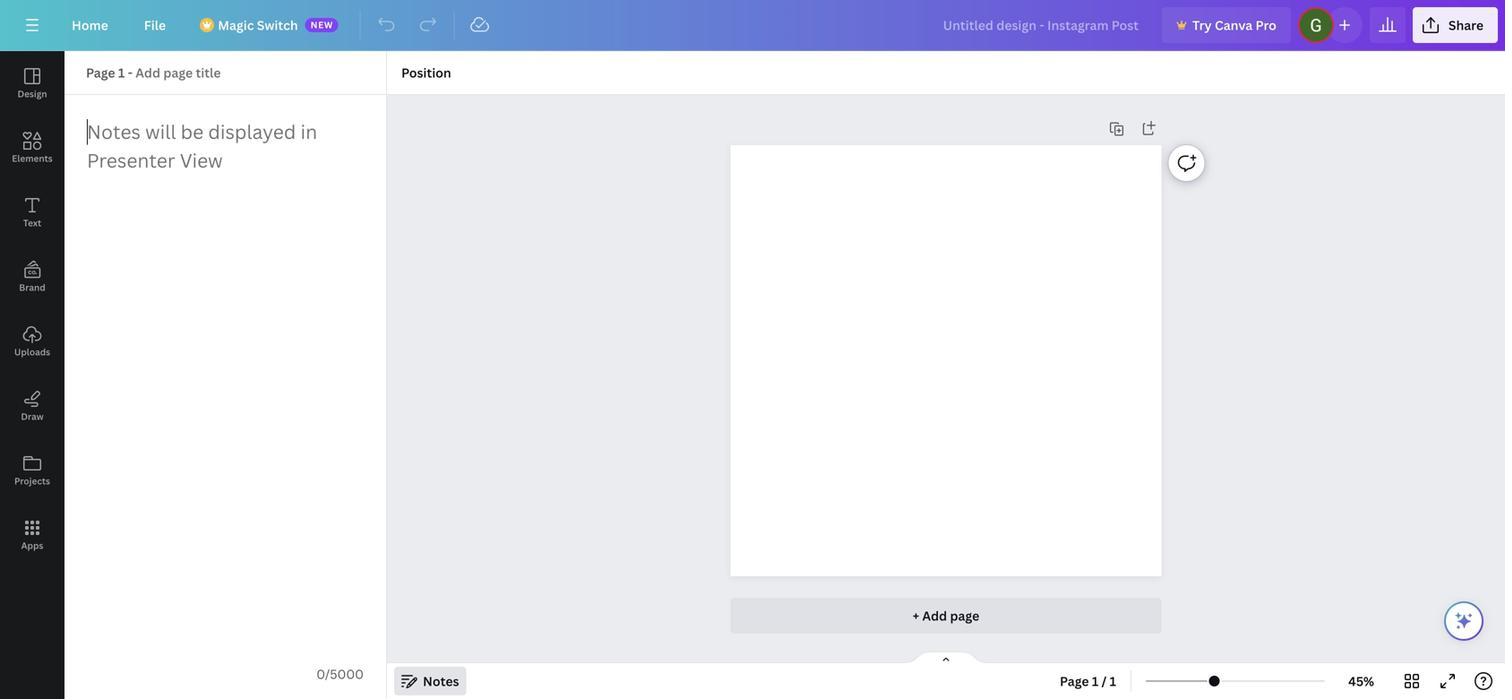 Task type: describe. For each thing, give the bounding box(es) containing it.
elements button
[[0, 116, 65, 180]]

page
[[951, 607, 980, 624]]

side panel tab list
[[0, 51, 65, 567]]

home link
[[57, 7, 123, 43]]

Page title text field
[[136, 62, 223, 83]]

design button
[[0, 51, 65, 116]]

position button
[[394, 58, 459, 87]]

uploads
[[14, 346, 50, 358]]

45% button
[[1333, 667, 1391, 696]]

try canva pro
[[1193, 17, 1277, 34]]

0
[[317, 666, 325, 683]]

0 horizontal spatial /
[[325, 666, 330, 683]]

projects
[[14, 475, 50, 487]]

45%
[[1349, 673, 1375, 690]]

1 for /
[[1093, 673, 1099, 690]]

position
[[402, 64, 452, 81]]

design
[[17, 88, 47, 100]]

add
[[923, 607, 948, 624]]

share button
[[1414, 7, 1499, 43]]

uploads button
[[0, 309, 65, 374]]

brand
[[19, 281, 45, 294]]

file button
[[130, 7, 180, 43]]

brand button
[[0, 245, 65, 309]]

pro
[[1256, 17, 1277, 34]]

try canva pro button
[[1163, 7, 1292, 43]]

text button
[[0, 180, 65, 245]]

text
[[23, 217, 41, 229]]



Task type: vqa. For each thing, say whether or not it's contained in the screenshot.
Clear (2)
no



Task type: locate. For each thing, give the bounding box(es) containing it.
1 horizontal spatial 1
[[1093, 673, 1099, 690]]

0 horizontal spatial page
[[86, 64, 115, 81]]

Design title text field
[[929, 7, 1155, 43]]

1 for -
[[118, 64, 125, 81]]

magic
[[218, 17, 254, 34]]

5000
[[330, 666, 364, 683]]

draw button
[[0, 374, 65, 438]]

main menu bar
[[0, 0, 1506, 51]]

+
[[913, 607, 920, 624]]

show pages image
[[904, 651, 990, 665]]

page 1 / 1
[[1060, 673, 1117, 690]]

new
[[311, 19, 333, 31]]

try
[[1193, 17, 1212, 34]]

apps button
[[0, 503, 65, 567]]

2 horizontal spatial 1
[[1110, 673, 1117, 690]]

1 horizontal spatial page
[[1060, 673, 1090, 690]]

elements
[[12, 152, 53, 164]]

page 1 -
[[86, 64, 136, 81]]

draw
[[21, 411, 44, 423]]

0 out of 5,000 characters used element
[[317, 666, 364, 683]]

magic switch
[[218, 17, 298, 34]]

1 vertical spatial page
[[1060, 673, 1090, 690]]

home
[[72, 17, 108, 34]]

0 / 5000
[[317, 666, 364, 683]]

canva
[[1215, 17, 1253, 34]]

0 horizontal spatial 1
[[118, 64, 125, 81]]

0 vertical spatial page
[[86, 64, 115, 81]]

file
[[144, 17, 166, 34]]

+ add page
[[913, 607, 980, 624]]

share
[[1449, 17, 1484, 34]]

switch
[[257, 17, 298, 34]]

page for page 1 -
[[86, 64, 115, 81]]

1 horizontal spatial /
[[1102, 673, 1107, 690]]

Notes will be displayed in Presenter View text field
[[65, 96, 385, 657]]

notes button
[[394, 667, 467, 696]]

apps
[[21, 540, 43, 552]]

canva assistant image
[[1454, 610, 1475, 632]]

page for page 1 / 1
[[1060, 673, 1090, 690]]

/
[[325, 666, 330, 683], [1102, 673, 1107, 690]]

1
[[118, 64, 125, 81], [1093, 673, 1099, 690], [1110, 673, 1117, 690]]

projects button
[[0, 438, 65, 503]]

+ add page button
[[731, 598, 1162, 634]]

page
[[86, 64, 115, 81], [1060, 673, 1090, 690]]

-
[[128, 64, 133, 81]]

notes
[[423, 673, 459, 690]]



